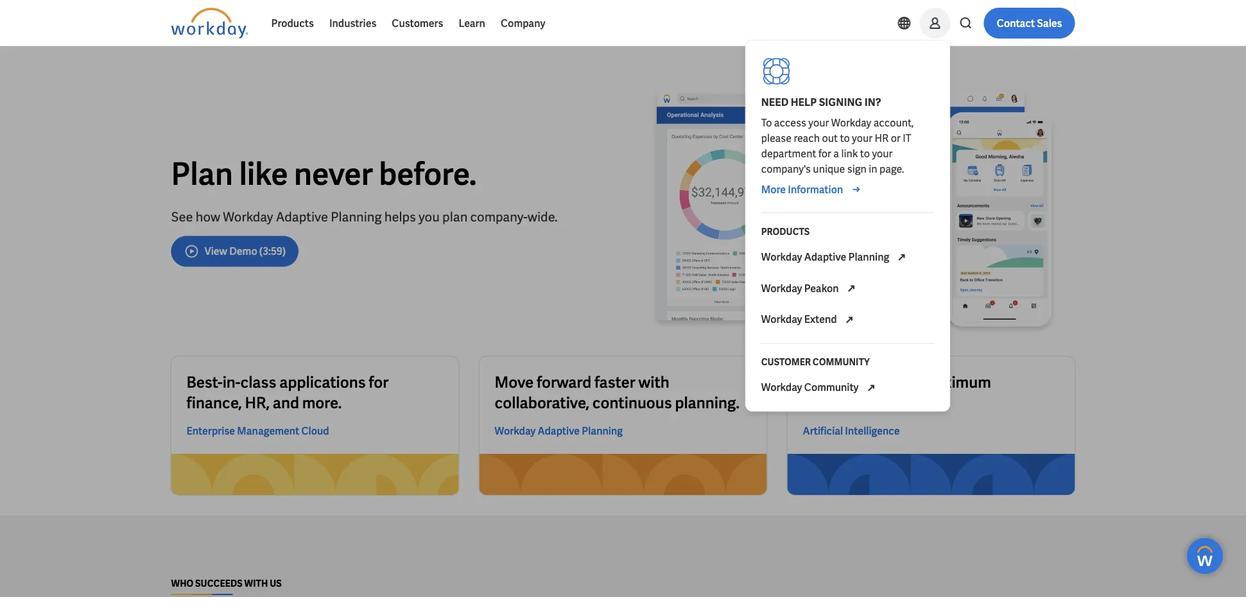 Task type: locate. For each thing, give the bounding box(es) containing it.
your up out
[[809, 116, 829, 129]]

2 horizontal spatial opens in a new tab image
[[894, 250, 910, 265]]

1 horizontal spatial adaptive
[[538, 424, 580, 438]]

workday adaptive planning up peakon
[[762, 250, 892, 264]]

adaptive up peakon
[[805, 250, 847, 264]]

workday adaptive planning link up peakon
[[754, 241, 943, 273]]

workday adaptive planning link down collaborative,
[[495, 423, 623, 439]]

in-
[[223, 372, 240, 392]]

opens in a new tab image inside workday community 'link'
[[864, 381, 879, 396]]

learn
[[459, 16, 486, 30]]

1 horizontal spatial planning
[[582, 424, 623, 438]]

0 horizontal spatial products
[[271, 16, 314, 30]]

artificial intelligence link
[[803, 423, 900, 439]]

more information
[[762, 183, 843, 196]]

opens in a new tab image up the workday peakon link
[[894, 250, 910, 265]]

planning left helps
[[331, 208, 382, 225]]

opens in a new tab image for workday adaptive planning
[[894, 250, 910, 265]]

for right ai
[[900, 372, 919, 392]]

opens in a new tab image inside workday adaptive planning link
[[894, 250, 910, 265]]

0 vertical spatial community
[[813, 357, 870, 368]]

your
[[809, 116, 829, 129], [852, 131, 873, 145], [872, 147, 893, 160]]

planning
[[331, 208, 382, 225], [849, 250, 890, 264], [582, 424, 623, 438]]

go to the homepage image
[[171, 8, 248, 39]]

best-in-class applications for finance, hr, and more.
[[187, 372, 389, 413]]

more information link
[[762, 182, 864, 197]]

workday adaptive planning inside workday adaptive planning link
[[762, 250, 892, 264]]

opens in a new tab image right peakon
[[844, 281, 859, 297]]

for inside embedded ai for maximum performance.
[[900, 372, 919, 392]]

us
[[270, 578, 282, 590]]

planning.
[[675, 393, 740, 413]]

performance.
[[803, 393, 897, 413]]

enterprise
[[187, 424, 235, 438]]

0 vertical spatial workday adaptive planning
[[762, 250, 892, 264]]

company
[[501, 16, 546, 30]]

customer
[[762, 357, 811, 368]]

2 horizontal spatial planning
[[849, 250, 890, 264]]

workday up workday peakon
[[762, 250, 803, 264]]

information
[[788, 183, 843, 196]]

for right applications
[[369, 372, 389, 392]]

0 horizontal spatial opens in a new tab image
[[844, 281, 859, 297]]

opens in a new tab image for workday peakon
[[844, 281, 859, 297]]

2 vertical spatial your
[[872, 147, 893, 160]]

1 horizontal spatial opens in a new tab image
[[864, 381, 879, 396]]

helps
[[385, 208, 416, 225]]

for inside "best-in-class applications for finance, hr, and more."
[[369, 372, 389, 392]]

workday adaptive planning link
[[754, 241, 943, 273], [495, 423, 623, 439]]

best-
[[187, 372, 223, 392]]

workday community
[[762, 381, 861, 394]]

faster
[[595, 372, 636, 392]]

move
[[495, 372, 534, 392]]

need
[[762, 95, 789, 109]]

1 vertical spatial adaptive
[[805, 250, 847, 264]]

2 horizontal spatial adaptive
[[805, 250, 847, 264]]

unique
[[813, 162, 845, 176]]

continuous
[[593, 393, 672, 413]]

0 vertical spatial planning
[[331, 208, 382, 225]]

1 horizontal spatial products
[[762, 226, 810, 237]]

adaptive up (3:59)
[[276, 208, 328, 225]]

opens in a new tab image inside the workday peakon link
[[844, 281, 859, 297]]

artificial
[[803, 424, 843, 438]]

need help signing in?
[[762, 95, 882, 109]]

for left a
[[819, 147, 832, 160]]

opens in a new tab image
[[894, 250, 910, 265], [844, 281, 859, 297], [864, 381, 879, 396]]

1 horizontal spatial to
[[861, 147, 870, 160]]

before.
[[379, 154, 477, 194]]

to right link
[[861, 147, 870, 160]]

your down hr
[[872, 147, 893, 160]]

0 vertical spatial products
[[271, 16, 314, 30]]

like
[[239, 154, 288, 194]]

for inside to access your workday account, please reach out to your hr or it department for a link to your company's unique sign in page.
[[819, 147, 832, 160]]

workday adaptive planning down collaborative,
[[495, 424, 623, 438]]

1 vertical spatial products
[[762, 226, 810, 237]]

access
[[774, 116, 807, 129]]

0 vertical spatial to
[[840, 131, 850, 145]]

community
[[813, 357, 870, 368], [805, 381, 859, 394]]

to right out
[[840, 131, 850, 145]]

1 vertical spatial community
[[805, 381, 859, 394]]

workday inside 'link'
[[762, 381, 803, 394]]

signing
[[819, 95, 863, 109]]

2 vertical spatial opens in a new tab image
[[864, 381, 879, 396]]

(3:59)
[[259, 245, 286, 258]]

you
[[419, 208, 440, 225]]

who succeeds with us
[[171, 578, 282, 590]]

plan
[[171, 154, 233, 194]]

workday
[[832, 116, 872, 129], [223, 208, 273, 225], [762, 250, 803, 264], [762, 282, 803, 295], [762, 313, 803, 326], [762, 381, 803, 394], [495, 424, 536, 438]]

plan like never before.
[[171, 154, 477, 194]]

out
[[822, 131, 838, 145]]

planning up the workday peakon link
[[849, 250, 890, 264]]

1 horizontal spatial workday adaptive planning
[[762, 250, 892, 264]]

community down the customer community
[[805, 381, 859, 394]]

community inside 'link'
[[805, 381, 859, 394]]

industries button
[[322, 8, 384, 39]]

succeeds
[[195, 578, 243, 590]]

your left hr
[[852, 131, 873, 145]]

0 vertical spatial adaptive
[[276, 208, 328, 225]]

0 horizontal spatial workday adaptive planning
[[495, 424, 623, 438]]

0 horizontal spatial to
[[840, 131, 850, 145]]

products down more
[[762, 226, 810, 237]]

products button
[[264, 8, 322, 39]]

workday down workday peakon
[[762, 313, 803, 326]]

hr,
[[245, 393, 270, 413]]

1 vertical spatial opens in a new tab image
[[844, 281, 859, 297]]

workday peakon link
[[754, 273, 943, 304]]

0 horizontal spatial for
[[369, 372, 389, 392]]

view demo (3:59) link
[[171, 236, 299, 267]]

products left industries
[[271, 16, 314, 30]]

planning down continuous
[[582, 424, 623, 438]]

opens in a new tab image for workday community
[[864, 381, 879, 396]]

opens in a new tab image left ai
[[864, 381, 879, 396]]

workday down signing
[[832, 116, 872, 129]]

workday down "customer"
[[762, 381, 803, 394]]

1 vertical spatial workday adaptive planning link
[[495, 423, 623, 439]]

0 vertical spatial your
[[809, 116, 829, 129]]

0 horizontal spatial adaptive
[[276, 208, 328, 225]]

plan
[[443, 208, 468, 225]]

community up 'embedded'
[[813, 357, 870, 368]]

enterprise management cloud
[[187, 424, 329, 438]]

adaptive down collaborative,
[[538, 424, 580, 438]]

1 horizontal spatial for
[[819, 147, 832, 160]]

workday adaptive planning
[[762, 250, 892, 264], [495, 424, 623, 438]]

desktop view of financial management operational analysis dashboard showing operating expenses by cost center and mobile view of human capital management home screen showing suggested tasks and announcements. image
[[634, 87, 1075, 336]]

to
[[840, 131, 850, 145], [861, 147, 870, 160]]

company button
[[493, 8, 553, 39]]

adaptive
[[276, 208, 328, 225], [805, 250, 847, 264], [538, 424, 580, 438]]

products
[[271, 16, 314, 30], [762, 226, 810, 237]]

community for customer community
[[813, 357, 870, 368]]

reach
[[794, 131, 820, 145]]

1 vertical spatial planning
[[849, 250, 890, 264]]

1 horizontal spatial workday adaptive planning link
[[754, 241, 943, 273]]

community for workday community
[[805, 381, 859, 394]]

0 vertical spatial opens in a new tab image
[[894, 250, 910, 265]]

collaborative,
[[495, 393, 590, 413]]

2 horizontal spatial for
[[900, 372, 919, 392]]

never
[[294, 154, 373, 194]]



Task type: describe. For each thing, give the bounding box(es) containing it.
in?
[[865, 95, 882, 109]]

2 vertical spatial adaptive
[[538, 424, 580, 438]]

1 vertical spatial workday adaptive planning
[[495, 424, 623, 438]]

customers button
[[384, 8, 451, 39]]

more.
[[302, 393, 342, 413]]

embedded
[[803, 372, 878, 392]]

intelligence
[[845, 424, 900, 438]]

hr
[[875, 131, 889, 145]]

contact sales
[[997, 16, 1063, 30]]

with
[[244, 578, 268, 590]]

sign
[[848, 162, 867, 176]]

management
[[237, 424, 299, 438]]

0 horizontal spatial planning
[[331, 208, 382, 225]]

wide.
[[528, 208, 558, 225]]

workday up workday extend
[[762, 282, 803, 295]]

maximum
[[922, 372, 992, 392]]

to
[[762, 116, 772, 129]]

who
[[171, 578, 194, 590]]

see how workday adaptive planning helps you plan company-wide.
[[171, 208, 558, 225]]

workday extend
[[762, 313, 839, 326]]

0 vertical spatial workday adaptive planning link
[[754, 241, 943, 273]]

workday inside "link"
[[762, 313, 803, 326]]

enterprise management cloud link
[[187, 423, 329, 439]]

ai
[[881, 372, 897, 392]]

company-
[[470, 208, 528, 225]]

it
[[903, 131, 912, 145]]

with
[[639, 372, 670, 392]]

department
[[762, 147, 817, 160]]

in
[[869, 162, 878, 176]]

please
[[762, 131, 792, 145]]

more
[[762, 183, 786, 196]]

move forward faster with collaborative, continuous planning.
[[495, 372, 740, 413]]

view
[[205, 245, 227, 258]]

2 vertical spatial planning
[[582, 424, 623, 438]]

demo
[[229, 245, 257, 258]]

link
[[842, 147, 858, 160]]

1 vertical spatial to
[[861, 147, 870, 160]]

and
[[273, 393, 299, 413]]

1 vertical spatial your
[[852, 131, 873, 145]]

workday down collaborative,
[[495, 424, 536, 438]]

peakon
[[805, 282, 839, 295]]

workday extend link
[[754, 304, 943, 336]]

or
[[891, 131, 901, 145]]

customers
[[392, 16, 443, 30]]

embedded ai for maximum performance.
[[803, 372, 992, 413]]

view demo (3:59)
[[205, 245, 286, 258]]

opens in a new tab image
[[842, 313, 857, 328]]

account,
[[874, 116, 914, 129]]

a
[[834, 147, 840, 160]]

help
[[791, 95, 817, 109]]

how
[[196, 208, 220, 225]]

products inside dropdown button
[[271, 16, 314, 30]]

forward
[[537, 372, 592, 392]]

applications
[[279, 372, 366, 392]]

to access your workday account, please reach out to your hr or it department for a link to your company's unique sign in page.
[[762, 116, 916, 176]]

workday community link
[[754, 372, 943, 404]]

sales
[[1037, 16, 1063, 30]]

contact
[[997, 16, 1035, 30]]

contact sales link
[[984, 8, 1075, 39]]

workday peakon
[[762, 282, 841, 295]]

class
[[240, 372, 276, 392]]

workday inside to access your workday account, please reach out to your hr or it department for a link to your company's unique sign in page.
[[832, 116, 872, 129]]

0 horizontal spatial workday adaptive planning link
[[495, 423, 623, 439]]

customer community
[[762, 357, 870, 368]]

artificial intelligence
[[803, 424, 900, 438]]

extend
[[805, 313, 837, 326]]

page.
[[880, 162, 905, 176]]

see
[[171, 208, 193, 225]]

workday up view demo (3:59)
[[223, 208, 273, 225]]

cloud
[[302, 424, 329, 438]]

finance,
[[187, 393, 242, 413]]

industries
[[329, 16, 377, 30]]

learn button
[[451, 8, 493, 39]]



Task type: vqa. For each thing, say whether or not it's contained in the screenshot.
"Assessment"
no



